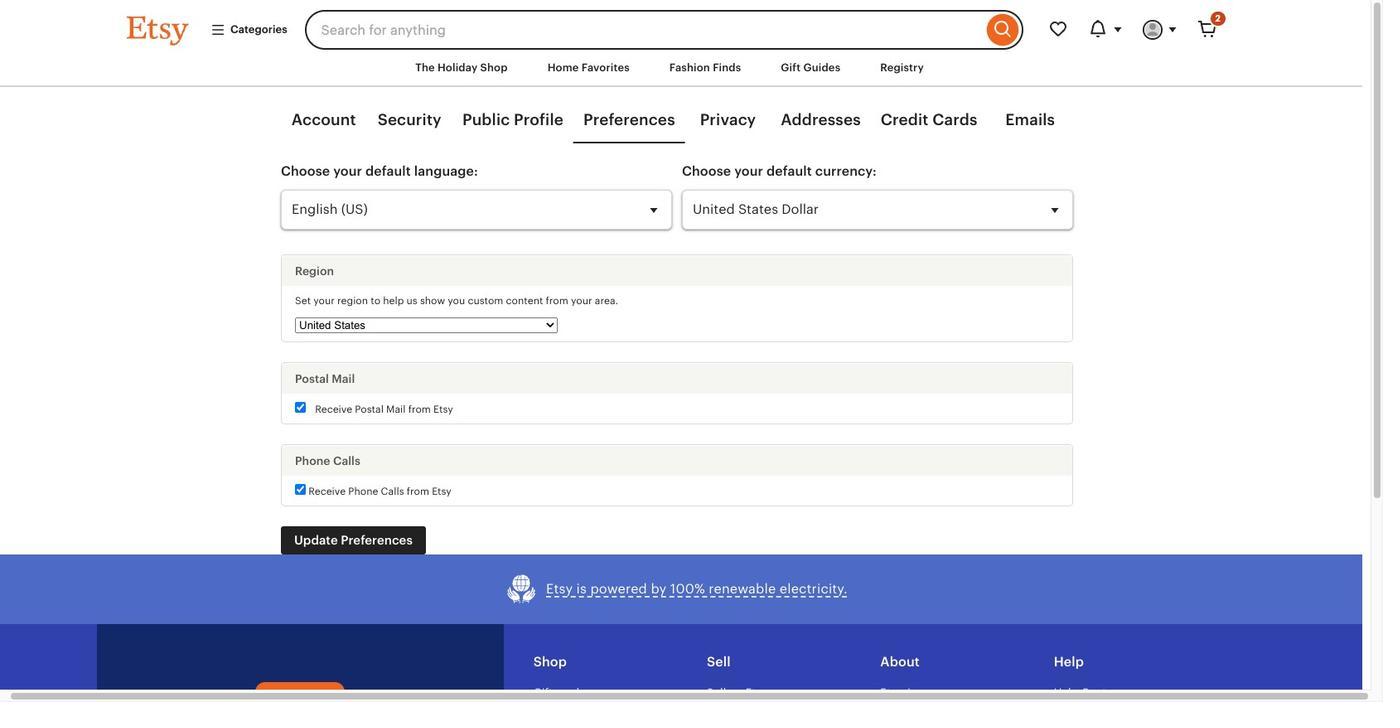 Task type: vqa. For each thing, say whether or not it's contained in the screenshot.
The Anniversary Cards link
no



Task type: describe. For each thing, give the bounding box(es) containing it.
preferences
[[584, 111, 676, 129]]

privacy
[[700, 111, 756, 129]]

is
[[577, 581, 587, 597]]

0 horizontal spatial phone
[[295, 454, 330, 467]]

registry
[[881, 61, 924, 74]]

about
[[881, 654, 920, 670]]

cards
[[556, 686, 585, 699]]

preferences button
[[574, 110, 686, 132]]

credit
[[881, 111, 929, 129]]

addresses
[[781, 111, 861, 129]]

gift for gift guides
[[781, 61, 801, 74]]

region
[[337, 295, 368, 307]]

from for postal mail
[[409, 404, 431, 415]]

the holiday shop link
[[403, 53, 520, 83]]

gift for gift cards
[[534, 686, 553, 699]]

registry link
[[868, 53, 937, 83]]

gift cards
[[534, 686, 585, 699]]

fashion finds link
[[657, 53, 754, 83]]

home favorites link
[[535, 53, 642, 83]]

your for choose your default language:
[[333, 163, 362, 179]]

2
[[1216, 13, 1221, 23]]

account link
[[292, 110, 356, 132]]

addresses link
[[781, 110, 861, 132]]

help center link
[[1054, 686, 1118, 699]]

emails button
[[988, 110, 1074, 132]]

0 horizontal spatial calls
[[333, 454, 361, 467]]

gift guides link
[[769, 53, 853, 83]]

gift cards link
[[534, 686, 585, 699]]

etsy inside button
[[547, 581, 573, 597]]

on
[[730, 686, 743, 699]]

the holiday shop
[[416, 61, 508, 74]]

phone calls
[[295, 454, 361, 467]]

sell for sell
[[707, 654, 731, 670]]

security
[[378, 111, 442, 129]]

1 vertical spatial postal
[[355, 404, 384, 415]]

shop inside 'menu bar'
[[481, 61, 508, 74]]

fashion
[[670, 61, 711, 74]]

etsy is powered by 100% renewable electricity.
[[547, 581, 848, 597]]

gift guides
[[781, 61, 841, 74]]

guides
[[804, 61, 841, 74]]

credit cards button
[[871, 110, 988, 132]]

credit cards
[[881, 111, 978, 129]]

public
[[463, 111, 510, 129]]

1 vertical spatial mail
[[386, 404, 406, 415]]

public profile link
[[463, 110, 564, 132]]

default for currency:
[[767, 163, 812, 179]]

sell on etsy
[[707, 686, 768, 699]]

content
[[506, 295, 543, 307]]

receive for phone
[[309, 486, 346, 497]]

your left area.
[[571, 295, 593, 307]]

by
[[651, 581, 667, 597]]

privacy link
[[700, 110, 756, 132]]

public profile button
[[453, 110, 574, 132]]

Receive Postal Mail from Etsy checkbox
[[295, 402, 306, 413]]

currency:
[[816, 163, 877, 179]]

cards
[[933, 111, 978, 129]]

emails
[[1006, 111, 1056, 129]]

favorites
[[582, 61, 630, 74]]

fashion finds
[[670, 61, 742, 74]]

1 vertical spatial shop
[[534, 654, 567, 670]]

security link
[[378, 110, 442, 132]]

etsy,
[[881, 686, 905, 699]]

profile
[[514, 111, 564, 129]]

1 vertical spatial calls
[[381, 486, 404, 497]]

postal mail
[[295, 372, 355, 385]]

home favorites
[[548, 61, 630, 74]]



Task type: locate. For each thing, give the bounding box(es) containing it.
area.
[[595, 295, 619, 307]]

powered
[[591, 581, 648, 597]]

account
[[292, 111, 356, 129]]

1 sell from the top
[[707, 654, 731, 670]]

categories button
[[198, 15, 300, 45]]

privacy button
[[686, 110, 771, 132]]

receive down postal mail
[[315, 404, 353, 415]]

Search for anything text field
[[305, 10, 983, 50]]

postal up receive postal mail from etsy option
[[295, 372, 329, 385]]

help up help center
[[1054, 654, 1085, 670]]

1 horizontal spatial choose
[[682, 163, 732, 179]]

preferences link
[[584, 110, 676, 132]]

calls up receive phone calls from etsy
[[333, 454, 361, 467]]

1 vertical spatial receive
[[309, 486, 346, 497]]

gift
[[781, 61, 801, 74], [534, 686, 553, 699]]

your for choose your default currency:
[[735, 163, 764, 179]]

receive for postal
[[315, 404, 353, 415]]

0 vertical spatial from
[[546, 295, 569, 307]]

2 sell from the top
[[707, 686, 727, 699]]

security button
[[367, 110, 453, 132]]

account button
[[281, 110, 367, 132]]

1 horizontal spatial shop
[[534, 654, 567, 670]]

2 help from the top
[[1054, 686, 1079, 699]]

default down 'security' button
[[366, 163, 411, 179]]

the
[[416, 61, 435, 74]]

categories banner
[[97, 0, 1258, 50]]

1 help from the top
[[1054, 654, 1085, 670]]

choose your default language:
[[281, 163, 478, 179]]

choose down 'account' link
[[281, 163, 330, 179]]

holiday
[[438, 61, 478, 74]]

your
[[333, 163, 362, 179], [735, 163, 764, 179], [314, 295, 335, 307], [571, 295, 593, 307]]

0 vertical spatial phone
[[295, 454, 330, 467]]

0 vertical spatial shop
[[481, 61, 508, 74]]

sell
[[707, 654, 731, 670], [707, 686, 727, 699]]

0 horizontal spatial shop
[[481, 61, 508, 74]]

gift left guides
[[781, 61, 801, 74]]

1 vertical spatial phone
[[349, 486, 378, 497]]

sell up the 'on'
[[707, 654, 731, 670]]

receive postal mail from etsy
[[315, 404, 453, 415]]

set
[[295, 295, 311, 307]]

menu bar containing the holiday shop
[[97, 50, 1258, 87]]

renewable
[[709, 581, 776, 597]]

choose for choose your default currency:
[[682, 163, 732, 179]]

1 choose from the left
[[281, 163, 330, 179]]

language:
[[414, 163, 478, 179]]

0 vertical spatial calls
[[333, 454, 361, 467]]

2 vertical spatial from
[[407, 486, 430, 497]]

emails link
[[1006, 110, 1056, 132]]

region
[[295, 264, 334, 278]]

default
[[366, 163, 411, 179], [767, 163, 812, 179]]

calls
[[333, 454, 361, 467], [381, 486, 404, 497]]

finds
[[713, 61, 742, 74]]

receive
[[315, 404, 353, 415], [309, 486, 346, 497]]

etsy, inc. link
[[881, 686, 927, 699]]

0 vertical spatial gift
[[781, 61, 801, 74]]

choose your default currency:
[[682, 163, 877, 179]]

2 default from the left
[[767, 163, 812, 179]]

None submit
[[281, 526, 426, 555]]

phone down phone calls
[[349, 486, 378, 497]]

help
[[383, 295, 404, 307]]

shop
[[481, 61, 508, 74], [534, 654, 567, 670]]

1 default from the left
[[366, 163, 411, 179]]

0 horizontal spatial mail
[[332, 372, 355, 385]]

Receive Phone Calls from Etsy checkbox
[[295, 484, 306, 495]]

1 horizontal spatial mail
[[386, 404, 406, 415]]

set your region to help us show you custom content from your area.
[[295, 295, 619, 307]]

from for phone calls
[[407, 486, 430, 497]]

choose
[[281, 163, 330, 179], [682, 163, 732, 179]]

your for set your region to help us show you custom content from your area.
[[314, 295, 335, 307]]

categories
[[231, 23, 287, 36]]

sell left the 'on'
[[707, 686, 727, 699]]

none search field inside categories banner
[[305, 10, 1024, 50]]

default left currency:
[[767, 163, 812, 179]]

1 horizontal spatial gift
[[781, 61, 801, 74]]

0 vertical spatial receive
[[315, 404, 353, 415]]

electricity.
[[780, 581, 848, 597]]

etsy
[[434, 404, 453, 415], [432, 486, 452, 497], [547, 581, 573, 597], [746, 686, 768, 699]]

gift left cards
[[534, 686, 553, 699]]

0 horizontal spatial postal
[[295, 372, 329, 385]]

from
[[546, 295, 569, 307], [409, 404, 431, 415], [407, 486, 430, 497]]

public profile
[[463, 111, 564, 129]]

None search field
[[305, 10, 1024, 50]]

1 horizontal spatial postal
[[355, 404, 384, 415]]

your favorites tab list
[[281, 100, 1074, 143]]

0 horizontal spatial default
[[366, 163, 411, 179]]

100%
[[671, 581, 706, 597]]

help center
[[1054, 686, 1118, 699]]

help for help center
[[1054, 686, 1079, 699]]

choose down privacy button
[[682, 163, 732, 179]]

2 link
[[1188, 10, 1228, 50]]

choose for choose your default language:
[[281, 163, 330, 179]]

etsy, inc.
[[881, 686, 927, 699]]

your down account button
[[333, 163, 362, 179]]

0 horizontal spatial choose
[[281, 163, 330, 179]]

0 horizontal spatial gift
[[534, 686, 553, 699]]

1 horizontal spatial calls
[[381, 486, 404, 497]]

postal down postal mail
[[355, 404, 384, 415]]

1 vertical spatial help
[[1054, 686, 1079, 699]]

shop up gift cards "link"
[[534, 654, 567, 670]]

default for language:
[[366, 163, 411, 179]]

addresses button
[[771, 110, 871, 132]]

sell for sell on etsy
[[707, 686, 727, 699]]

1 horizontal spatial default
[[767, 163, 812, 179]]

your right the set
[[314, 295, 335, 307]]

mail
[[332, 372, 355, 385], [386, 404, 406, 415]]

0 vertical spatial help
[[1054, 654, 1085, 670]]

custom
[[468, 295, 504, 307]]

inc.
[[908, 686, 927, 699]]

phone up receive phone calls from etsy checkbox at the left bottom of page
[[295, 454, 330, 467]]

calls down receive postal mail from etsy
[[381, 486, 404, 497]]

gift inside 'menu bar'
[[781, 61, 801, 74]]

etsy is powered by 100% renewable electricity. button
[[507, 574, 848, 604]]

show
[[420, 295, 445, 307]]

0 vertical spatial mail
[[332, 372, 355, 385]]

1 vertical spatial sell
[[707, 686, 727, 699]]

receive phone calls from etsy
[[309, 486, 452, 497]]

1 vertical spatial gift
[[534, 686, 553, 699]]

us
[[407, 295, 418, 307]]

postal
[[295, 372, 329, 385], [355, 404, 384, 415]]

your down privacy button
[[735, 163, 764, 179]]

shop right holiday
[[481, 61, 508, 74]]

help left center at the right bottom
[[1054, 686, 1079, 699]]

0 vertical spatial sell
[[707, 654, 731, 670]]

menu bar
[[97, 50, 1258, 87]]

you
[[448, 295, 465, 307]]

to
[[371, 295, 381, 307]]

center
[[1082, 686, 1118, 699]]

1 horizontal spatial phone
[[349, 486, 378, 497]]

help
[[1054, 654, 1085, 670], [1054, 686, 1079, 699]]

home
[[548, 61, 579, 74]]

credit cards link
[[881, 110, 978, 132]]

2 choose from the left
[[682, 163, 732, 179]]

help for help
[[1054, 654, 1085, 670]]

1 vertical spatial from
[[409, 404, 431, 415]]

phone
[[295, 454, 330, 467], [349, 486, 378, 497]]

receive right receive phone calls from etsy checkbox at the left bottom of page
[[309, 486, 346, 497]]

sell on etsy link
[[707, 686, 768, 699]]

0 vertical spatial postal
[[295, 372, 329, 385]]



